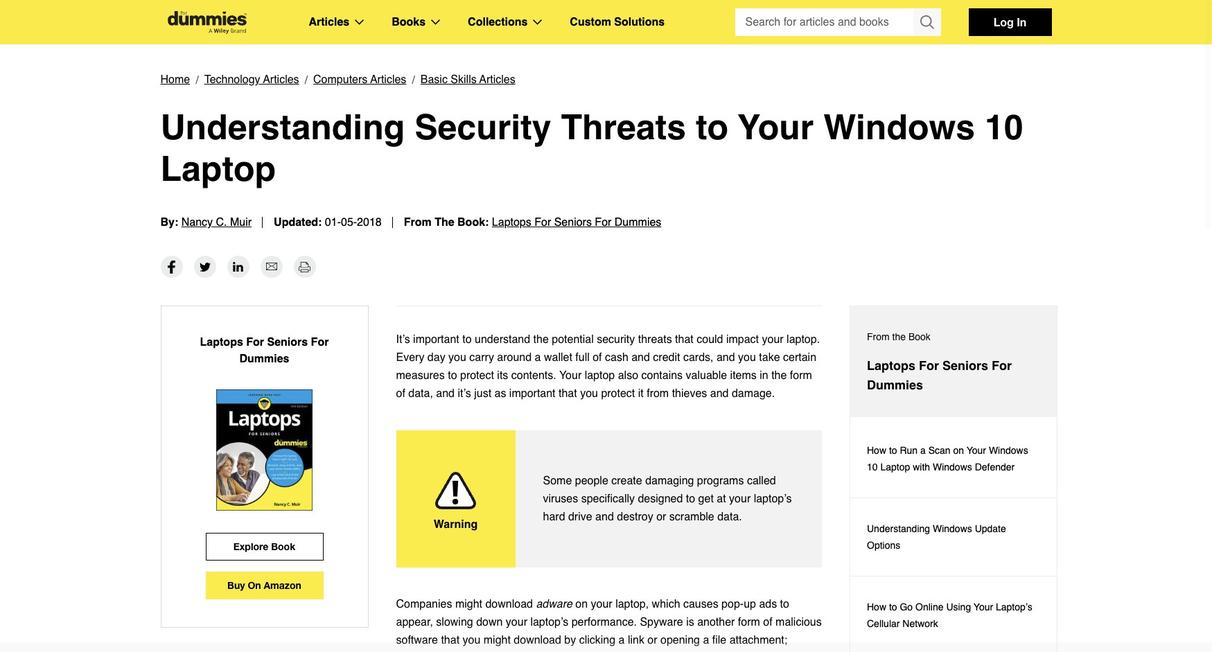 Task type: locate. For each thing, give the bounding box(es) containing it.
just
[[474, 388, 492, 400]]

as
[[495, 388, 506, 400]]

called
[[747, 475, 776, 487]]

technology
[[204, 73, 260, 86]]

of down ads
[[763, 616, 773, 629]]

0 vertical spatial understanding
[[160, 107, 405, 147]]

that down 'slowing'
[[441, 634, 460, 647]]

from inside laptops for seniors for dummies tab
[[867, 331, 890, 342]]

you inside on your laptop, which causes pop-up ads to appear, slowing down your laptop's performance. spyware is another form of malicious software that you might download by clicking a link or opening a file attachment;
[[463, 634, 481, 647]]

custom
[[570, 16, 611, 28]]

buy
[[227, 580, 245, 591]]

full
[[576, 351, 590, 364]]

understanding inside understanding security threats to your windows 10 laptop
[[160, 107, 405, 147]]

book inside laptops for seniors for dummies tab
[[909, 331, 931, 342]]

1 horizontal spatial dummies
[[615, 216, 662, 229]]

on right adware on the left bottom of the page
[[576, 598, 588, 611]]

0 vertical spatial from
[[404, 216, 432, 229]]

1 vertical spatial laptop's
[[531, 616, 569, 629]]

a left "link"
[[619, 634, 625, 647]]

0 horizontal spatial 10
[[867, 462, 878, 473]]

data,
[[409, 388, 433, 400]]

damaging
[[646, 475, 694, 487]]

group
[[735, 8, 941, 36]]

to inside understanding security threats to your windows 10 laptop
[[696, 107, 729, 147]]

hard
[[543, 511, 565, 523]]

0 horizontal spatial laptop
[[160, 148, 276, 189]]

1 horizontal spatial form
[[790, 370, 812, 382]]

laptop's down adware on the left bottom of the page
[[531, 616, 569, 629]]

1 vertical spatial understanding
[[867, 523, 930, 535]]

1 vertical spatial that
[[559, 388, 577, 400]]

scramble
[[670, 511, 715, 523]]

understanding down "technology articles"
[[160, 107, 405, 147]]

2 horizontal spatial seniors
[[943, 358, 989, 373]]

0 vertical spatial laptop's
[[754, 493, 792, 505]]

form inside it's important to understand the potential security threats that could impact your laptop. every day you carry around a wallet full of cash and credit cards, and you take certain measures to protect its contents. your laptop also contains valuable items in the form of data, and it's just as important that you protect it from thieves and damage.
[[790, 370, 812, 382]]

0 vertical spatial might
[[455, 598, 483, 611]]

download up down
[[486, 598, 533, 611]]

the
[[435, 216, 455, 229]]

protect down carry
[[460, 370, 494, 382]]

how left "run" at the right of page
[[867, 445, 887, 456]]

0 vertical spatial laptop
[[160, 148, 276, 189]]

it's
[[396, 333, 410, 346]]

0 vertical spatial protect
[[460, 370, 494, 382]]

2 horizontal spatial dummies
[[867, 378, 923, 392]]

your inside some people create damaging programs called viruses specifically designed to get at your laptop's hard drive and destroy or scramble data.
[[729, 493, 751, 505]]

your
[[762, 333, 784, 346], [729, 493, 751, 505], [591, 598, 613, 611], [506, 616, 528, 629]]

of inside on your laptop, which causes pop-up ads to appear, slowing down your laptop's performance. spyware is another form of malicious software that you might download by clicking a link or opening a file attachment;
[[763, 616, 773, 629]]

impact
[[726, 333, 759, 346]]

threats
[[561, 107, 686, 147]]

damage.
[[732, 388, 775, 400]]

0 vertical spatial seniors
[[554, 216, 592, 229]]

0 vertical spatial that
[[675, 333, 694, 346]]

1 horizontal spatial the
[[772, 370, 787, 382]]

laptop's inside some people create damaging programs called viruses specifically designed to get at your laptop's hard drive and destroy or scramble data.
[[754, 493, 792, 505]]

threats
[[638, 333, 672, 346]]

open article categories image
[[355, 19, 364, 25]]

form down up
[[738, 616, 760, 629]]

1 vertical spatial laptop
[[881, 462, 910, 473]]

to inside some people create damaging programs called viruses specifically designed to get at your laptop's hard drive and destroy or scramble data.
[[686, 493, 695, 505]]

articles
[[309, 16, 350, 28], [263, 73, 299, 86], [370, 73, 406, 86], [480, 73, 516, 86]]

1 vertical spatial how
[[867, 602, 887, 613]]

windows inside understanding security threats to your windows 10 laptop
[[824, 107, 976, 147]]

how for how to go online using your laptop's cellular network
[[867, 602, 887, 613]]

seniors
[[554, 216, 592, 229], [267, 336, 308, 349], [943, 358, 989, 373]]

1 horizontal spatial that
[[559, 388, 577, 400]]

laptop's for down
[[531, 616, 569, 629]]

0 horizontal spatial book
[[271, 541, 295, 553]]

2 vertical spatial that
[[441, 634, 460, 647]]

cards,
[[684, 351, 714, 364]]

laptop up the nancy c. muir link
[[160, 148, 276, 189]]

how inside how to run a scan on your windows 10 laptop with windows defender
[[867, 445, 887, 456]]

companies might download adware
[[396, 598, 573, 611]]

understanding for understanding security threats to your windows 10 laptop
[[160, 107, 405, 147]]

laptop's inside on your laptop, which causes pop-up ads to appear, slowing down your laptop's performance. spyware is another form of malicious software that you might download by clicking a link or opening a file attachment;
[[531, 616, 569, 629]]

on inside on your laptop, which causes pop-up ads to appear, slowing down your laptop's performance. spyware is another form of malicious software that you might download by clicking a link or opening a file attachment;
[[576, 598, 588, 611]]

your right at
[[729, 493, 751, 505]]

cellular
[[867, 618, 900, 629]]

of right full
[[593, 351, 602, 364]]

protect
[[460, 370, 494, 382], [601, 388, 635, 400]]

dummies
[[615, 216, 662, 229], [240, 353, 289, 365], [867, 378, 923, 392]]

0 vertical spatial how
[[867, 445, 887, 456]]

1 how from the top
[[867, 445, 887, 456]]

how to go online using your laptop's cellular network
[[867, 602, 1033, 629]]

contents.
[[511, 370, 556, 382]]

1 horizontal spatial important
[[509, 388, 556, 400]]

1 vertical spatial on
[[576, 598, 588, 611]]

measures
[[396, 370, 445, 382]]

1 horizontal spatial from
[[867, 331, 890, 342]]

1 vertical spatial seniors
[[267, 336, 308, 349]]

understanding for understanding windows update options
[[867, 523, 930, 535]]

how up cellular
[[867, 602, 887, 613]]

laptop inside how to run a scan on your windows 10 laptop with windows defender
[[881, 462, 910, 473]]

important down contents.
[[509, 388, 556, 400]]

windows inside the understanding windows update options
[[933, 523, 972, 535]]

0 horizontal spatial from
[[404, 216, 432, 229]]

how inside "how to go online using your laptop's cellular network"
[[867, 602, 887, 613]]

log in link
[[969, 8, 1052, 36]]

1 vertical spatial download
[[514, 634, 561, 647]]

a inside it's important to understand the potential security threats that could impact your laptop. every day you carry around a wallet full of cash and credit cards, and you take certain measures to protect its contents. your laptop also contains valuable items in the form of data, and it's just as important that you protect it from thieves and damage.
[[535, 351, 541, 364]]

0 horizontal spatial that
[[441, 634, 460, 647]]

basic
[[421, 73, 448, 86]]

adware
[[536, 598, 573, 611]]

on right scan
[[954, 445, 964, 456]]

0 vertical spatial laptops
[[492, 216, 532, 229]]

1 vertical spatial important
[[509, 388, 556, 400]]

2 vertical spatial laptops
[[867, 358, 916, 373]]

it
[[638, 388, 644, 400]]

2 vertical spatial dummies
[[867, 378, 923, 392]]

malicious
[[776, 616, 822, 629]]

your inside understanding security threats to your windows 10 laptop
[[738, 107, 814, 147]]

and down specifically
[[596, 511, 614, 523]]

your inside how to run a scan on your windows 10 laptop with windows defender
[[967, 445, 987, 456]]

opening
[[661, 634, 700, 647]]

2 how from the top
[[867, 602, 887, 613]]

technology articles
[[204, 73, 299, 86]]

attachment;
[[730, 634, 788, 647]]

a right "run" at the right of page
[[921, 445, 926, 456]]

laptop's down called
[[754, 493, 792, 505]]

laptop
[[160, 148, 276, 189], [881, 462, 910, 473]]

1 vertical spatial protect
[[601, 388, 635, 400]]

logo image
[[160, 11, 253, 34]]

important
[[413, 333, 460, 346], [509, 388, 556, 400]]

1 vertical spatial dummies
[[240, 353, 289, 365]]

0 vertical spatial 10
[[985, 107, 1024, 147]]

0 horizontal spatial form
[[738, 616, 760, 629]]

2 vertical spatial seniors
[[943, 358, 989, 373]]

understanding
[[160, 107, 405, 147], [867, 523, 930, 535]]

1 vertical spatial book
[[271, 541, 295, 553]]

cookie consent banner dialog
[[0, 602, 1213, 652]]

computers articles link
[[313, 71, 406, 89]]

or down designed at the right
[[657, 511, 666, 523]]

1 horizontal spatial laptops for seniors for dummies
[[867, 358, 1012, 392]]

using
[[947, 602, 971, 613]]

1 horizontal spatial seniors
[[554, 216, 592, 229]]

1 vertical spatial form
[[738, 616, 760, 629]]

0 horizontal spatial laptop's
[[531, 616, 569, 629]]

0 horizontal spatial on
[[576, 598, 588, 611]]

laptop.
[[787, 333, 820, 346]]

05-
[[341, 216, 357, 229]]

or right "link"
[[648, 634, 658, 647]]

2 horizontal spatial the
[[893, 331, 906, 342]]

buy on amazon
[[227, 580, 302, 591]]

explore
[[233, 541, 269, 553]]

2 vertical spatial of
[[763, 616, 773, 629]]

form down certain
[[790, 370, 812, 382]]

2 horizontal spatial of
[[763, 616, 773, 629]]

important up day
[[413, 333, 460, 346]]

how to go online using your laptop's cellular network link
[[851, 577, 1057, 652]]

0 horizontal spatial understanding
[[160, 107, 405, 147]]

you right day
[[449, 351, 466, 364]]

laptop,
[[616, 598, 649, 611]]

1 vertical spatial might
[[484, 634, 511, 647]]

dummies inside tab
[[867, 378, 923, 392]]

of left data,
[[396, 388, 405, 400]]

might down down
[[484, 634, 511, 647]]

some
[[543, 475, 572, 487]]

1 horizontal spatial 10
[[985, 107, 1024, 147]]

0 horizontal spatial laptops for seniors for dummies
[[200, 336, 329, 365]]

the
[[893, 331, 906, 342], [534, 333, 549, 346], [772, 370, 787, 382]]

you down 'slowing'
[[463, 634, 481, 647]]

options
[[867, 540, 901, 551]]

book
[[909, 331, 931, 342], [271, 541, 295, 553]]

1 horizontal spatial protect
[[601, 388, 635, 400]]

0 vertical spatial of
[[593, 351, 602, 364]]

could
[[697, 333, 723, 346]]

or inside on your laptop, which causes pop-up ads to appear, slowing down your laptop's performance. spyware is another form of malicious software that you might download by clicking a link or opening a file attachment;
[[648, 634, 658, 647]]

understanding inside the understanding windows update options
[[867, 523, 930, 535]]

0 vertical spatial book
[[909, 331, 931, 342]]

1 vertical spatial laptops
[[200, 336, 243, 349]]

from for from the book
[[867, 331, 890, 342]]

articles right skills
[[480, 73, 516, 86]]

2 horizontal spatial laptops
[[867, 358, 916, 373]]

0 horizontal spatial dummies
[[240, 353, 289, 365]]

books
[[392, 16, 426, 28]]

0 horizontal spatial laptops
[[200, 336, 243, 349]]

book:
[[458, 216, 489, 229]]

the inside laptops for seniors for dummies tab
[[893, 331, 906, 342]]

that down wallet at the left bottom
[[559, 388, 577, 400]]

laptops for seniors for dummies tab
[[851, 306, 1057, 417]]

articles left open article categories icon
[[309, 16, 350, 28]]

10
[[985, 107, 1024, 147], [867, 462, 878, 473]]

slowing
[[436, 616, 473, 629]]

laptops for seniors for dummies inside tab
[[867, 358, 1012, 392]]

2 horizontal spatial that
[[675, 333, 694, 346]]

2018
[[357, 216, 382, 229]]

1 vertical spatial or
[[648, 634, 658, 647]]

1 horizontal spatial laptops
[[492, 216, 532, 229]]

on
[[954, 445, 964, 456], [576, 598, 588, 611]]

every
[[396, 351, 425, 364]]

1 vertical spatial from
[[867, 331, 890, 342]]

that up the cards,
[[675, 333, 694, 346]]

1 vertical spatial of
[[396, 388, 405, 400]]

1 horizontal spatial on
[[954, 445, 964, 456]]

1 vertical spatial 10
[[867, 462, 878, 473]]

nancy
[[181, 216, 213, 229]]

understanding windows update options link
[[851, 498, 1057, 577]]

potential
[[552, 333, 594, 346]]

form
[[790, 370, 812, 382], [738, 616, 760, 629]]

by
[[565, 634, 576, 647]]

or inside some people create damaging programs called viruses specifically designed to get at your laptop's hard drive and destroy or scramble data.
[[657, 511, 666, 523]]

0 vertical spatial on
[[954, 445, 964, 456]]

0 horizontal spatial protect
[[460, 370, 494, 382]]

it's important to understand the potential security threats that could impact your laptop. every day you carry around a wallet full of cash and credit cards, and you take certain measures to protect its contents. your laptop also contains valuable items in the form of data, and it's just as important that you protect it from thieves and damage.
[[396, 333, 820, 400]]

protect down also
[[601, 388, 635, 400]]

0 vertical spatial form
[[790, 370, 812, 382]]

1 horizontal spatial book
[[909, 331, 931, 342]]

0 horizontal spatial important
[[413, 333, 460, 346]]

a up contents.
[[535, 351, 541, 364]]

ads
[[759, 598, 777, 611]]

on
[[248, 580, 261, 591]]

1 horizontal spatial understanding
[[867, 523, 930, 535]]

your up take
[[762, 333, 784, 346]]

0 vertical spatial or
[[657, 511, 666, 523]]

laptop down "run" at the right of page
[[881, 462, 910, 473]]

1 horizontal spatial laptop's
[[754, 493, 792, 505]]

from the book: laptops for seniors for dummies
[[404, 216, 662, 229]]

0 vertical spatial important
[[413, 333, 460, 346]]

might up 'slowing'
[[455, 598, 483, 611]]

1 horizontal spatial might
[[484, 634, 511, 647]]

1 horizontal spatial laptop
[[881, 462, 910, 473]]

you
[[449, 351, 466, 364], [738, 351, 756, 364], [580, 388, 598, 400], [463, 634, 481, 647]]

understanding up options
[[867, 523, 930, 535]]

download left by
[[514, 634, 561, 647]]

might inside on your laptop, which causes pop-up ads to appear, slowing down your laptop's performance. spyware is another form of malicious software that you might download by clicking a link or opening a file attachment;
[[484, 634, 511, 647]]



Task type: describe. For each thing, give the bounding box(es) containing it.
nancy c. muir link
[[181, 216, 252, 229]]

seniors inside tab
[[943, 358, 989, 373]]

programs
[[697, 475, 744, 487]]

open collections list image
[[533, 19, 542, 25]]

cash
[[605, 351, 629, 364]]

with
[[913, 462, 930, 473]]

laptop inside understanding security threats to your windows 10 laptop
[[160, 148, 276, 189]]

and up also
[[632, 351, 650, 364]]

articles left basic
[[370, 73, 406, 86]]

another
[[698, 616, 735, 629]]

0 horizontal spatial of
[[396, 388, 405, 400]]

laptop's for at
[[754, 493, 792, 505]]

appear,
[[396, 616, 433, 629]]

collections
[[468, 16, 528, 28]]

day
[[428, 351, 446, 364]]

to inside how to run a scan on your windows 10 laptop with windows defender
[[889, 445, 897, 456]]

by: nancy c. muir
[[160, 216, 252, 229]]

designed
[[638, 493, 683, 505]]

some people create damaging programs called viruses specifically designed to get at your laptop's hard drive and destroy or scramble data.
[[543, 475, 792, 523]]

network
[[903, 618, 938, 629]]

performance.
[[572, 616, 637, 629]]

its
[[497, 370, 508, 382]]

solutions
[[614, 16, 665, 28]]

computers
[[313, 73, 368, 86]]

defender
[[975, 462, 1015, 473]]

download inside on your laptop, which causes pop-up ads to appear, slowing down your laptop's performance. spyware is another form of malicious software that you might download by clicking a link or opening a file attachment;
[[514, 634, 561, 647]]

thieves
[[672, 388, 707, 400]]

from for from the book: laptops for seniors for dummies
[[404, 216, 432, 229]]

muir
[[230, 216, 252, 229]]

online
[[916, 602, 944, 613]]

scan
[[929, 445, 951, 456]]

explore book
[[233, 541, 295, 553]]

basic skills articles link
[[421, 71, 516, 89]]

book image image
[[216, 390, 313, 511]]

your inside "how to go online using your laptop's cellular network"
[[974, 602, 994, 613]]

link
[[628, 634, 645, 647]]

create
[[612, 475, 642, 487]]

log in
[[994, 15, 1027, 28]]

contains
[[642, 370, 683, 382]]

in
[[760, 370, 769, 382]]

and left it's
[[436, 388, 455, 400]]

credit
[[653, 351, 680, 364]]

to inside on your laptop, which causes pop-up ads to appear, slowing down your laptop's performance. spyware is another form of malicious software that you might download by clicking a link or opening a file attachment;
[[780, 598, 790, 611]]

you up items
[[738, 351, 756, 364]]

open book categories image
[[431, 19, 440, 25]]

clicking
[[579, 634, 616, 647]]

skills
[[451, 73, 477, 86]]

software
[[396, 634, 438, 647]]

from the book
[[867, 331, 931, 342]]

0 horizontal spatial the
[[534, 333, 549, 346]]

file
[[713, 634, 727, 647]]

1 horizontal spatial of
[[593, 351, 602, 364]]

it's
[[458, 388, 471, 400]]

from
[[647, 388, 669, 400]]

data.
[[718, 511, 742, 523]]

down
[[476, 616, 503, 629]]

explore book link
[[206, 533, 323, 561]]

pop-
[[722, 598, 744, 611]]

valuable
[[686, 370, 727, 382]]

10 inside understanding security threats to your windows 10 laptop
[[985, 107, 1024, 147]]

0 horizontal spatial might
[[455, 598, 483, 611]]

understand
[[475, 333, 530, 346]]

wallet
[[544, 351, 573, 364]]

10 inside how to run a scan on your windows 10 laptop with windows defender
[[867, 462, 878, 473]]

laptops inside tab
[[867, 358, 916, 373]]

people
[[575, 475, 609, 487]]

and inside some people create damaging programs called viruses specifically designed to get at your laptop's hard drive and destroy or scramble data.
[[596, 511, 614, 523]]

also
[[618, 370, 639, 382]]

your up the performance.
[[591, 598, 613, 611]]

Search for articles and books text field
[[735, 8, 915, 36]]

laptop
[[585, 370, 615, 382]]

updated:
[[274, 216, 322, 229]]

0 vertical spatial dummies
[[615, 216, 662, 229]]

how for how to run a scan on your windows 10 laptop with windows defender
[[867, 445, 887, 456]]

on inside how to run a scan on your windows 10 laptop with windows defender
[[954, 445, 964, 456]]

custom solutions
[[570, 16, 665, 28]]

understanding windows update options
[[867, 523, 1006, 551]]

items
[[730, 370, 757, 382]]

01-
[[325, 216, 341, 229]]

0 vertical spatial download
[[486, 598, 533, 611]]

laptop's
[[996, 602, 1033, 613]]

technology articles link
[[204, 71, 299, 89]]

in
[[1017, 15, 1027, 28]]

and down 'could'
[[717, 351, 735, 364]]

destroy
[[617, 511, 654, 523]]

how to run a scan on your windows 10 laptop with windows defender
[[867, 445, 1029, 473]]

a left file
[[703, 634, 709, 647]]

and down valuable at the right
[[710, 388, 729, 400]]

by:
[[160, 216, 178, 229]]

that inside on your laptop, which causes pop-up ads to appear, slowing down your laptop's performance. spyware is another form of malicious software that you might download by clicking a link or opening a file attachment;
[[441, 634, 460, 647]]

certain
[[783, 351, 817, 364]]

form inside on your laptop, which causes pop-up ads to appear, slowing down your laptop's performance. spyware is another form of malicious software that you might download by clicking a link or opening a file attachment;
[[738, 616, 760, 629]]

you down laptop
[[580, 388, 598, 400]]

update
[[975, 523, 1006, 535]]

around
[[497, 351, 532, 364]]

a inside how to run a scan on your windows 10 laptop with windows defender
[[921, 445, 926, 456]]

your inside it's important to understand the potential security threats that could impact your laptop. every day you carry around a wallet full of cash and credit cards, and you take certain measures to protect its contents. your laptop also contains valuable items in the form of data, and it's just as important that you protect it from thieves and damage.
[[762, 333, 784, 346]]

home
[[160, 73, 190, 86]]

laptops for seniors for dummies link
[[492, 216, 662, 229]]

take
[[759, 351, 780, 364]]

your inside it's important to understand the potential security threats that could impact your laptop. every day you carry around a wallet full of cash and credit cards, and you take certain measures to protect its contents. your laptop also contains valuable items in the form of data, and it's just as important that you protect it from thieves and damage.
[[559, 370, 582, 382]]

basic skills articles
[[421, 73, 516, 86]]

on your laptop, which causes pop-up ads to appear, slowing down your laptop's performance. spyware is another form of malicious software that you might download by clicking a link or opening a file attachment;
[[396, 598, 822, 647]]

causes
[[684, 598, 719, 611]]

0 horizontal spatial seniors
[[267, 336, 308, 349]]

articles right technology
[[263, 73, 299, 86]]

security
[[597, 333, 635, 346]]

your right down
[[506, 616, 528, 629]]

security
[[415, 107, 551, 147]]

which
[[652, 598, 680, 611]]

buy on amazon link
[[206, 572, 323, 600]]

to inside "how to go online using your laptop's cellular network"
[[889, 602, 897, 613]]



Task type: vqa. For each thing, say whether or not it's contained in the screenshot.
"called"
yes



